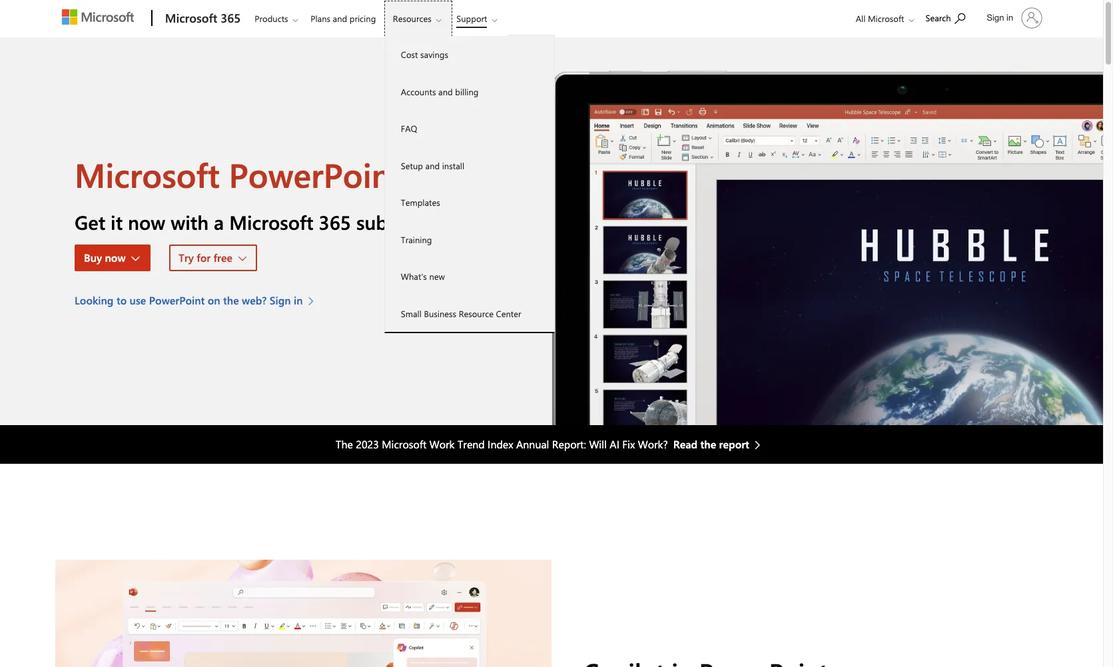 Task type: vqa. For each thing, say whether or not it's contained in the screenshot.
Groove
no



Task type: describe. For each thing, give the bounding box(es) containing it.
cost savings link
[[385, 36, 554, 73]]

it
[[111, 209, 123, 234]]

read
[[673, 437, 698, 451]]

faq link
[[385, 110, 554, 147]]

templates
[[401, 197, 440, 208]]

device screen showing a presentation open in powerpoint image
[[552, 37, 1103, 425]]

the
[[336, 437, 353, 451]]

and for accounts
[[439, 86, 453, 97]]

small
[[401, 308, 422, 319]]

all microsoft
[[856, 13, 905, 24]]

plans and pricing
[[311, 13, 376, 24]]

trend
[[458, 437, 485, 451]]

templates link
[[385, 184, 554, 221]]

search
[[926, 12, 951, 23]]

microsoft inside dropdown button
[[868, 13, 905, 24]]

looking
[[75, 293, 114, 307]]

savings
[[420, 49, 448, 60]]

and for setup
[[425, 160, 440, 171]]

small business resource center
[[401, 308, 521, 319]]

web?
[[242, 293, 267, 307]]

will
[[589, 437, 607, 451]]

and for plans
[[333, 13, 347, 24]]

work
[[430, 437, 455, 451]]

support
[[457, 13, 487, 24]]

new
[[429, 271, 445, 282]]

center
[[496, 308, 521, 319]]

a
[[214, 209, 224, 234]]

subscription.
[[356, 209, 468, 234]]

support button
[[448, 1, 508, 36]]

get
[[75, 209, 105, 234]]

1 horizontal spatial sign
[[987, 13, 1005, 23]]

free
[[214, 250, 233, 264]]

ai
[[610, 437, 620, 451]]

0 vertical spatial in
[[1007, 13, 1014, 23]]

report:
[[552, 437, 586, 451]]

setup and install link
[[385, 147, 554, 184]]

to
[[117, 293, 127, 307]]

for
[[197, 250, 211, 264]]

report
[[719, 437, 750, 451]]

accounts and billing link
[[385, 73, 554, 110]]

work?
[[638, 437, 668, 451]]

billing
[[455, 86, 479, 97]]

microsoft powerpoint
[[75, 152, 403, 196]]

now inside dropdown button
[[105, 250, 126, 264]]

1 horizontal spatial the
[[701, 437, 716, 451]]

2023
[[356, 437, 379, 451]]

0 horizontal spatial sign
[[270, 293, 291, 307]]

buy now button
[[75, 244, 150, 271]]

products
[[255, 13, 288, 24]]

products button
[[246, 1, 309, 36]]

the 2023 microsoft work trend index annual report: will ai fix work? read the report
[[336, 437, 750, 451]]

microsoft 365
[[165, 10, 241, 26]]

1 horizontal spatial powerpoint
[[229, 152, 403, 196]]

0 vertical spatial 365
[[221, 10, 241, 26]]

try for free button
[[169, 244, 257, 271]]



Task type: locate. For each thing, give the bounding box(es) containing it.
and
[[333, 13, 347, 24], [439, 86, 453, 97], [425, 160, 440, 171]]

now
[[128, 209, 165, 234], [105, 250, 126, 264]]

powerpoint
[[229, 152, 403, 196], [149, 293, 205, 307]]

with
[[171, 209, 209, 234]]

cost savings
[[401, 49, 448, 60]]

1 vertical spatial sign
[[270, 293, 291, 307]]

powerpoint left the on on the top left of the page
[[149, 293, 205, 307]]

the
[[223, 293, 239, 307], [701, 437, 716, 451]]

in right search search box
[[1007, 13, 1014, 23]]

what's new
[[401, 271, 445, 282]]

install
[[442, 160, 464, 171]]

faq
[[401, 123, 417, 134]]

small business resource center link
[[385, 295, 554, 332]]

setup and install
[[401, 160, 464, 171]]

1 vertical spatial now
[[105, 250, 126, 264]]

resources
[[393, 13, 432, 24]]

1 vertical spatial and
[[439, 86, 453, 97]]

1 horizontal spatial now
[[128, 209, 165, 234]]

annual
[[516, 437, 549, 451]]

setup
[[401, 160, 423, 171]]

and left billing
[[439, 86, 453, 97]]

1 horizontal spatial 365
[[319, 209, 351, 234]]

0 vertical spatial sign
[[987, 13, 1005, 23]]

accounts and billing
[[401, 86, 479, 97]]

buy now
[[84, 250, 126, 264]]

1 vertical spatial in
[[294, 293, 303, 307]]

the right 'read'
[[701, 437, 716, 451]]

microsoft 365 link
[[158, 1, 245, 37]]

training link
[[385, 221, 554, 258]]

buy
[[84, 250, 102, 264]]

try
[[179, 250, 194, 264]]

sign in
[[987, 13, 1014, 23]]

powerpoint up get it now with a microsoft 365 subscription.
[[229, 152, 403, 196]]

get it now with a microsoft 365 subscription.
[[75, 209, 468, 234]]

in
[[1007, 13, 1014, 23], [294, 293, 303, 307]]

0 horizontal spatial 365
[[221, 10, 241, 26]]

0 horizontal spatial now
[[105, 250, 126, 264]]

and right setup at the top left of the page
[[425, 160, 440, 171]]

index
[[488, 437, 513, 451]]

resource
[[459, 308, 494, 319]]

0 vertical spatial now
[[128, 209, 165, 234]]

0 horizontal spatial powerpoint
[[149, 293, 205, 307]]

1 vertical spatial the
[[701, 437, 716, 451]]

fix
[[623, 437, 635, 451]]

2 vertical spatial and
[[425, 160, 440, 171]]

microsoft image
[[62, 9, 134, 25]]

search button
[[920, 2, 972, 32]]

accounts
[[401, 86, 436, 97]]

1 horizontal spatial in
[[1007, 13, 1014, 23]]

plans and pricing link
[[305, 1, 382, 33]]

now right buy
[[105, 250, 126, 264]]

plans
[[311, 13, 331, 24]]

pricing
[[350, 13, 376, 24]]

microsoft
[[165, 10, 217, 26], [868, 13, 905, 24], [75, 152, 220, 196], [229, 209, 314, 234], [382, 437, 427, 451]]

0 vertical spatial and
[[333, 13, 347, 24]]

what's new link
[[385, 258, 554, 295]]

0 horizontal spatial the
[[223, 293, 239, 307]]

use
[[130, 293, 146, 307]]

looking to use powerpoint on the web? sign in link
[[75, 292, 321, 308]]

sign right search search box
[[987, 13, 1005, 23]]

1 vertical spatial 365
[[319, 209, 351, 234]]

resources button
[[384, 1, 452, 36]]

0 vertical spatial the
[[223, 293, 239, 307]]

0 horizontal spatial in
[[294, 293, 303, 307]]

sign
[[987, 13, 1005, 23], [270, 293, 291, 307]]

the right the on on the top left of the page
[[223, 293, 239, 307]]

all microsoft button
[[845, 1, 919, 36]]

read the report link
[[673, 437, 768, 453]]

sign right web?
[[270, 293, 291, 307]]

what's
[[401, 271, 427, 282]]

Search search field
[[919, 2, 979, 32]]

on
[[208, 293, 220, 307]]

all
[[856, 13, 866, 24]]

try for free
[[179, 250, 233, 264]]

365
[[221, 10, 241, 26], [319, 209, 351, 234]]

training
[[401, 234, 432, 245]]

looking to use powerpoint on the web? sign in
[[75, 293, 303, 307]]

in right web?
[[294, 293, 303, 307]]

business
[[424, 308, 457, 319]]

cost
[[401, 49, 418, 60]]

1 vertical spatial powerpoint
[[149, 293, 205, 307]]

sign in link
[[979, 2, 1048, 34]]

and right plans
[[333, 13, 347, 24]]

0 vertical spatial powerpoint
[[229, 152, 403, 196]]

now right it
[[128, 209, 165, 234]]



